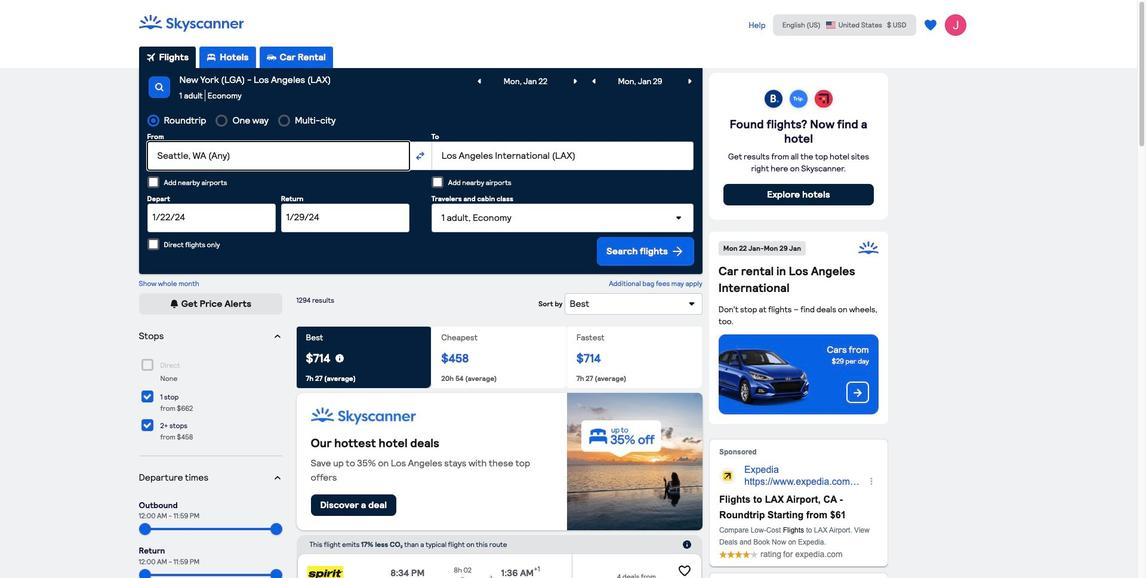 Task type: describe. For each thing, give the bounding box(es) containing it.
booking.com image
[[761, 87, 786, 112]]

add nearby airports checkbox for country, city or airport text field
[[147, 176, 159, 188]]

rtl support__mdkxy image for monday, january 22, 2024 text field
[[571, 76, 580, 86]]

learn more image
[[335, 354, 345, 363]]

Monday, January 22, 2024 text field
[[487, 70, 565, 92]]

2 desktop__njgyo image from the left
[[267, 53, 276, 62]]

hotels.com element
[[811, 87, 836, 112]]

rtl support__mdkxy image for monday, january 29, 2024 text box
[[685, 76, 695, 86]]

trip.com image
[[786, 87, 811, 112]]

Roundtrip radio
[[147, 115, 159, 127]]

Direct flights only checkbox
[[147, 238, 159, 250]]

2 rtl support__mdkxy image from the left
[[589, 76, 599, 86]]

spirit airlines image
[[307, 566, 343, 578]]

1 flipped__yjyym image from the top
[[273, 331, 282, 341]]

hotels.com image
[[811, 87, 836, 112]]

toggle more information image
[[682, 540, 692, 549]]

rtl support__zwuwn image
[[853, 388, 863, 398]]

1 desktop__njgyo image from the left
[[207, 53, 216, 62]]

account image
[[945, 14, 966, 36]]

2 flipped__yjyym image from the top
[[273, 473, 282, 482]]

Multi-city radio
[[278, 115, 290, 127]]

none field country, city or airport
[[147, 141, 410, 170]]

rtl support__yzkyy image
[[670, 244, 685, 258]]

rtl support__ywe2m image
[[169, 299, 179, 309]]

Direct checkbox
[[141, 359, 153, 371]]

One way radio
[[216, 115, 228, 127]]



Task type: vqa. For each thing, say whether or not it's contained in the screenshot.
Volaris image
no



Task type: locate. For each thing, give the bounding box(es) containing it.
active__n2u0z image
[[146, 53, 156, 62]]

add nearby airports checkbox for country, city or airport text box
[[432, 176, 444, 188]]

rtl support__mdkxy image right monday, january 22, 2024 text field
[[571, 76, 580, 86]]

rtl support__mdkxy image left monday, january 29, 2024 text box
[[589, 76, 599, 86]]

2+ stops checkbox
[[141, 419, 153, 431]]

rtl support__mdkxy image
[[474, 76, 484, 86], [154, 82, 164, 92]]

None field
[[139, 68, 703, 106], [147, 141, 410, 170], [432, 141, 694, 170], [139, 68, 703, 106]]

rtl support__mdkxy image
[[571, 76, 580, 86], [589, 76, 599, 86], [685, 76, 695, 86]]

1 add nearby airports checkbox from the left
[[147, 176, 159, 188]]

1 horizontal spatial rtl support__mdkxy image
[[589, 76, 599, 86]]

Monday, January 29, 2024 text field
[[602, 70, 679, 92]]

0 horizontal spatial desktop__njgyo image
[[207, 53, 216, 62]]

1 horizontal spatial desktop__njgyo image
[[267, 53, 276, 62]]

1 horizontal spatial rtl support__mdkxy image
[[474, 76, 484, 86]]

0 horizontal spatial add nearby airports checkbox
[[147, 176, 159, 188]]

rtl support__mdkxy image down active__n2u0z "icon"
[[154, 82, 164, 92]]

car rental in los angeles international image
[[719, 342, 813, 411]]

2 horizontal spatial rtl support__mdkxy image
[[685, 76, 695, 86]]

1 stop checkbox
[[141, 390, 153, 402]]

Country, city or airport text field
[[147, 141, 410, 170]]

Add nearby airports checkbox
[[147, 176, 159, 188], [432, 176, 444, 188]]

booking.com element
[[761, 87, 786, 112]]

save flight from new york laguardia to los angeles international image
[[677, 564, 692, 578]]

Country, city or airport text field
[[432, 141, 694, 170]]

rtl support__mdkxy image left monday, january 22, 2024 text field
[[474, 76, 484, 86]]

us image
[[826, 21, 836, 29]]

rtl support__mdkxy image right monday, january 29, 2024 text box
[[685, 76, 695, 86]]

switch origin and destination image
[[416, 151, 425, 161]]

1 rtl support__mdkxy image from the left
[[571, 76, 580, 86]]

desktop__njgyo image
[[207, 53, 216, 62], [267, 53, 276, 62]]

slider
[[139, 523, 151, 535], [270, 523, 282, 535], [139, 569, 151, 578], [270, 569, 282, 578]]

0 horizontal spatial rtl support__mdkxy image
[[571, 76, 580, 86]]

trip.com element
[[786, 87, 811, 112]]

1 horizontal spatial add nearby airports checkbox
[[432, 176, 444, 188]]

1 vertical spatial flipped__yjyym image
[[273, 473, 282, 482]]

flipped__yjyym image
[[273, 331, 282, 341], [273, 473, 282, 482]]

0 horizontal spatial rtl support__mdkxy image
[[154, 82, 164, 92]]

0 vertical spatial flipped__yjyym image
[[273, 331, 282, 341]]

3 rtl support__mdkxy image from the left
[[685, 76, 695, 86]]

2 add nearby airports checkbox from the left
[[432, 176, 444, 188]]



